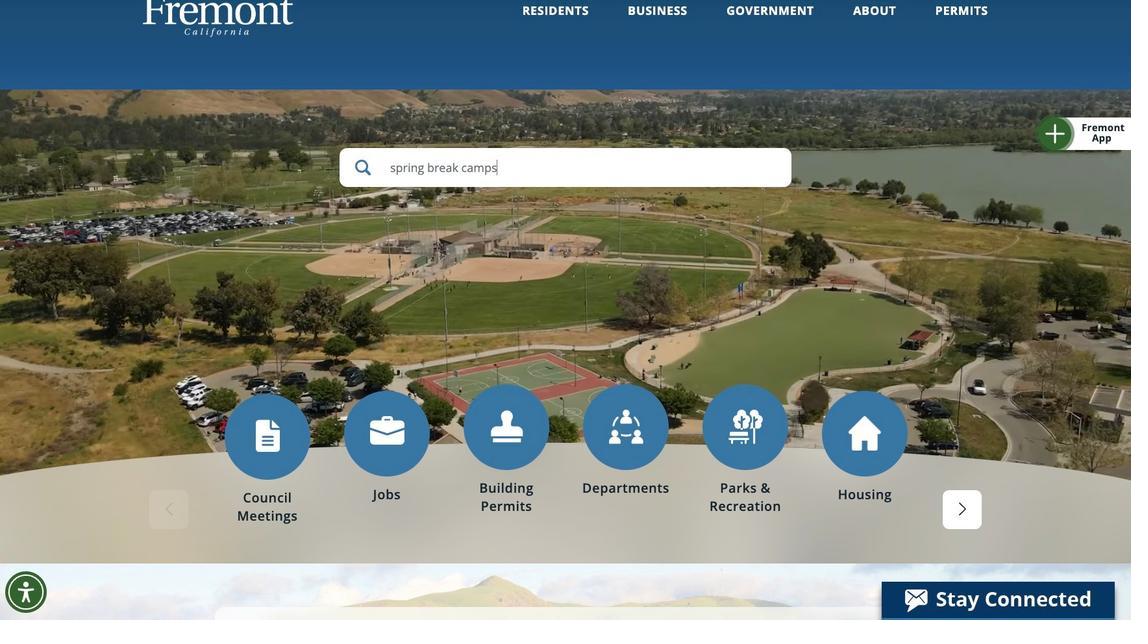 Task type: vqa. For each thing, say whether or not it's contained in the screenshot.
SEARCH... 'text field'
no



Task type: describe. For each thing, give the bounding box(es) containing it.
cta 6 departments image
[[728, 410, 763, 444]]

house image
[[849, 416, 881, 451]]

cta 5 departments image
[[609, 410, 643, 444]]

stamp approval image
[[489, 410, 524, 444]]



Task type: locate. For each thing, give the bounding box(es) containing it.
file lines image
[[250, 419, 285, 454]]

cta 2 employmentcenter image
[[370, 416, 404, 445]]

stay connected image
[[882, 582, 1113, 618]]

Search text field
[[340, 148, 791, 187]]



